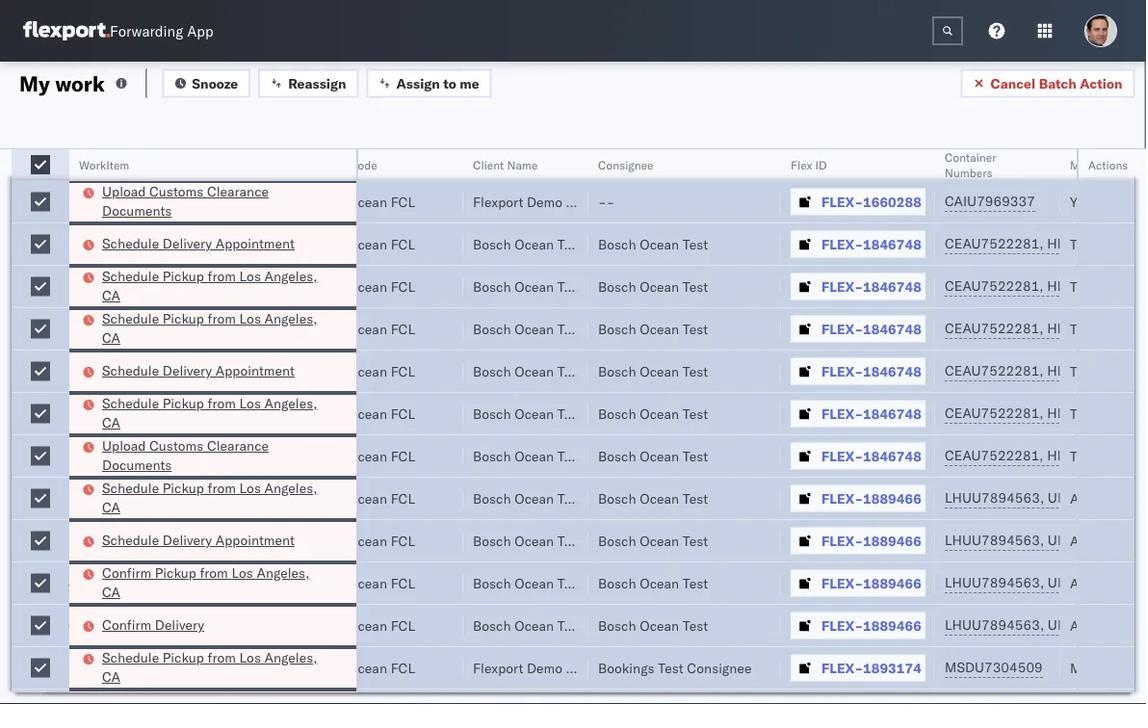 Task type: locate. For each thing, give the bounding box(es) containing it.
resize handle column header
[[46, 149, 69, 705], [248, 149, 271, 705], [315, 149, 338, 705], [333, 149, 357, 705], [440, 149, 464, 705], [566, 149, 589, 705], [759, 149, 782, 705], [913, 149, 936, 705], [1038, 149, 1061, 705], [1112, 149, 1135, 705]]

am right 12:00 at the top left of the page
[[109, 193, 132, 210]]

confirm for confirm pickup from los angeles, ca
[[102, 565, 151, 582]]

2022
[[222, 193, 255, 210], [212, 236, 245, 253], [212, 278, 245, 295], [212, 320, 245, 337], [212, 363, 245, 380], [212, 405, 245, 422], [211, 448, 244, 465], [219, 490, 253, 507], [219, 533, 253, 549], [211, 575, 245, 592], [212, 617, 246, 634]]

1 vertical spatial customs
[[149, 438, 204, 454]]

7 resize handle column header from the left
[[759, 149, 782, 705]]

0 vertical spatial upload customs clearance documents link
[[102, 182, 332, 221]]

flex-1893174
[[822, 660, 922, 677]]

dec down 11:00 pm pst, nov 8, 2022
[[167, 490, 192, 507]]

2 flex-1846748 from the top
[[822, 278, 922, 295]]

delivery for 1st the schedule delivery appointment link from the bottom
[[163, 532, 212, 549]]

24,
[[188, 617, 209, 634]]

schedule for 3rd 'schedule delivery appointment' button
[[102, 532, 159, 549]]

4 ceau7522281, hlxu6269489,  from the top
[[946, 362, 1147, 379]]

batch
[[1040, 75, 1077, 92]]

5 hlxu6269489, from the top
[[1048, 405, 1147, 422]]

6 ceau7522281, from the top
[[946, 447, 1044, 464]]

1 flex-1889466 from the top
[[822, 490, 922, 507]]

0 vertical spatial flexport demo consignee
[[473, 193, 631, 210]]

schedule delivery appointment button up 8,
[[102, 361, 295, 383]]

4 resize handle column header from the left
[[333, 149, 357, 705]]

ca for 3rd schedule pickup from los angeles, ca button from the bottom
[[102, 414, 120, 431]]

2 flex- from the top
[[822, 236, 864, 253]]

2 vertical spatial schedule delivery appointment button
[[102, 531, 295, 552]]

confirm right "6:00"
[[102, 617, 151, 634]]

6 flex-1846748 from the top
[[822, 448, 922, 465]]

schedule delivery appointment up 23,
[[102, 532, 295, 549]]

documents left 8,
[[102, 457, 172, 474]]

6 hlxu6269489, from the top
[[1048, 447, 1147, 464]]

resize handle column header for container numbers
[[1038, 149, 1061, 705]]

schedule delivery appointment down "19,"
[[102, 235, 295, 252]]

0 vertical spatial documents
[[102, 202, 172, 219]]

lhuu7894563,
[[946, 490, 1045, 506], [946, 532, 1045, 549], [946, 574, 1045, 591], [946, 617, 1045, 634]]

4 lhuu7894563, uetu5238478 from the top
[[946, 617, 1142, 634]]

3 flex-1846748 from the top
[[822, 320, 922, 337]]

am right "6:00"
[[101, 617, 123, 634]]

demo
[[527, 193, 563, 210], [527, 660, 563, 677]]

6 resize handle column header from the left
[[566, 149, 589, 705]]

angeles, for fourth schedule pickup from los angeles, ca button from the top of the page
[[265, 480, 318, 497]]

action
[[1081, 75, 1123, 92]]

schedule pickup from los angeles, ca button
[[102, 267, 332, 307], [102, 309, 332, 350], [102, 394, 332, 435], [102, 479, 332, 519], [102, 649, 332, 689]]

0 vertical spatial customs
[[149, 183, 204, 200]]

upload customs clearance documents
[[102, 183, 269, 219], [102, 438, 269, 474]]

2 fcl from the top
[[391, 236, 415, 253]]

2 appointment from the top
[[216, 362, 295, 379]]

1 vertical spatial confirm
[[102, 617, 151, 634]]

0 vertical spatial schedule delivery appointment link
[[102, 234, 295, 253]]

pm
[[109, 236, 131, 253], [109, 278, 131, 295], [109, 320, 131, 337], [109, 363, 131, 380], [109, 405, 131, 422], [109, 448, 131, 465], [109, 490, 131, 507], [109, 533, 131, 549], [101, 575, 122, 592], [109, 660, 131, 677]]

1 abcdefg78 from the top
[[1071, 490, 1147, 507]]

2 vertical spatial schedule delivery appointment
[[102, 532, 295, 549]]

2 lhuu7894563, from the top
[[946, 532, 1045, 549]]

schedule pickup from los angeles, ca for fourth schedule pickup from los angeles, ca button from the top of the page
[[102, 480, 318, 516]]

0 vertical spatial 13,
[[195, 490, 216, 507]]

3 flex-1889466 from the top
[[822, 575, 922, 592]]

None text field
[[933, 16, 964, 45]]

1 vertical spatial appointment
[[216, 362, 295, 379]]

13, down 8,
[[195, 490, 216, 507]]

7 flex- from the top
[[822, 448, 864, 465]]

mode
[[348, 158, 378, 172]]

0 vertical spatial demo
[[527, 193, 563, 210]]

schedule delivery appointment link down "19,"
[[102, 234, 295, 253]]

ca inside confirm pickup from los angeles, ca
[[102, 584, 120, 601]]

flex-1846748 button
[[791, 231, 926, 258], [791, 231, 926, 258], [791, 273, 926, 300], [791, 273, 926, 300], [791, 316, 926, 343], [791, 316, 926, 343], [791, 358, 926, 385], [791, 358, 926, 385], [791, 400, 926, 427], [791, 400, 926, 427], [791, 443, 926, 470], [791, 443, 926, 470]]

schedule delivery appointment link up 23,
[[102, 531, 295, 550]]

upload customs clearance documents link
[[102, 182, 332, 221], [102, 437, 332, 475]]

from for first schedule pickup from los angeles, ca button from the top
[[208, 268, 236, 285]]

flex-1893174 button
[[791, 655, 926, 682], [791, 655, 926, 682]]

angeles, for first schedule pickup from los angeles, ca button from the bottom of the page
[[265, 650, 318, 666]]

0 vertical spatial confirm
[[102, 565, 151, 582]]

2 4, from the top
[[196, 278, 209, 295]]

1 flexport demo consignee from the top
[[473, 193, 631, 210]]

delivery for second the schedule delivery appointment link from the bottom of the page
[[163, 362, 212, 379]]

flex-1889466
[[822, 490, 922, 507], [822, 533, 922, 549], [822, 575, 922, 592], [822, 617, 922, 634]]

3 lhuu7894563, uetu5238478 from the top
[[946, 574, 1142, 591]]

ocean fcl
[[348, 193, 415, 210], [348, 236, 415, 253], [348, 278, 415, 295], [348, 320, 415, 337], [348, 363, 415, 380], [348, 405, 415, 422], [348, 448, 415, 465], [348, 490, 415, 507], [348, 533, 415, 549], [348, 575, 415, 592], [348, 617, 415, 634], [348, 660, 415, 677]]

ca for fourth schedule pickup from los angeles, ca button from the top of the page
[[102, 499, 120, 516]]

4 1846748 from the top
[[864, 363, 922, 380]]

flex-
[[822, 193, 864, 210], [822, 236, 864, 253], [822, 278, 864, 295], [822, 320, 864, 337], [822, 363, 864, 380], [822, 405, 864, 422], [822, 448, 864, 465], [822, 490, 864, 507], [822, 533, 864, 549], [822, 575, 864, 592], [822, 617, 864, 634], [822, 660, 864, 677]]

5 11:59 from the top
[[68, 405, 106, 422]]

1 vertical spatial upload customs clearance documents link
[[102, 437, 332, 475]]

dec up 23,
[[167, 533, 192, 549]]

los for confirm pickup from los angeles, ca button
[[232, 565, 253, 582]]

cancel batch action
[[991, 75, 1123, 92]]

3 uetu5238478 from the top
[[1049, 574, 1142, 591]]

2 upload customs clearance documents button from the top
[[102, 437, 332, 477]]

1 vertical spatial upload
[[102, 438, 146, 454]]

delivery
[[163, 235, 212, 252], [163, 362, 212, 379], [163, 532, 212, 549], [155, 617, 204, 634]]

resize handle column header for workitem
[[333, 149, 357, 705]]

4 test123456 from the top
[[1071, 363, 1147, 380]]

1 vertical spatial clearance
[[207, 438, 269, 454]]

6 schedule from the top
[[102, 480, 159, 497]]

4 flex-1846748 from the top
[[822, 363, 922, 380]]

0 vertical spatial upload customs clearance documents button
[[102, 182, 332, 223]]

2 ca from the top
[[102, 330, 120, 346]]

0 vertical spatial appointment
[[216, 235, 295, 252]]

1 vertical spatial schedule delivery appointment
[[102, 362, 295, 379]]

8 fcl from the top
[[391, 490, 415, 507]]

flex id
[[791, 158, 828, 172]]

1 vertical spatial flexport demo consignee
[[473, 660, 631, 677]]

2 documents from the top
[[102, 457, 172, 474]]

angeles,
[[265, 268, 318, 285], [265, 310, 318, 327], [265, 395, 318, 412], [265, 480, 318, 497], [257, 565, 310, 582], [265, 650, 318, 666]]

1 vertical spatial documents
[[102, 457, 172, 474]]

mode button
[[338, 153, 444, 173]]

customs for 2nd upload customs clearance documents "button" from the bottom
[[149, 183, 204, 200]]

pickup
[[163, 268, 204, 285], [163, 310, 204, 327], [163, 395, 204, 412], [163, 480, 204, 497], [155, 565, 196, 582], [163, 650, 204, 666]]

8,
[[195, 448, 208, 465]]

pickup inside confirm pickup from los angeles, ca
[[155, 565, 196, 582]]

0 vertical spatial upload customs clearance documents
[[102, 183, 269, 219]]

0 vertical spatial flexport
[[473, 193, 524, 210]]

schedule pickup from los angeles, ca link for 3rd schedule pickup from los angeles, ca button from the bottom
[[102, 394, 332, 433]]

id
[[816, 158, 828, 172]]

-
[[599, 193, 607, 210], [607, 193, 615, 210]]

container
[[946, 150, 997, 164]]

flex
[[791, 158, 813, 172]]

dec left 24,
[[159, 617, 185, 634]]

confirm delivery link
[[102, 616, 204, 635]]

1 vertical spatial 11:59 pm pst, dec 13, 2022
[[68, 533, 253, 549]]

5 schedule pickup from los angeles, ca link from the top
[[102, 649, 332, 687]]

flexport. image
[[23, 21, 110, 40]]

0 vertical spatial clearance
[[207, 183, 269, 200]]

schedule delivery appointment button
[[102, 234, 295, 255], [102, 361, 295, 383], [102, 531, 295, 552]]

1 11:59 from the top
[[68, 236, 106, 253]]

schedule delivery appointment button up 23,
[[102, 531, 295, 552]]

8 resize handle column header from the left
[[913, 149, 936, 705]]

3 schedule pickup from los angeles, ca from the top
[[102, 395, 318, 431]]

3 schedule from the top
[[102, 310, 159, 327]]

1 vertical spatial 13,
[[195, 533, 216, 549]]

schedule pickup from los angeles, ca link
[[102, 267, 332, 306], [102, 309, 332, 348], [102, 394, 332, 433], [102, 479, 332, 518], [102, 649, 332, 687]]

upload customs clearance documents for second upload customs clearance documents link from the top of the page
[[102, 438, 269, 474]]

from for 2nd schedule pickup from los angeles, ca button from the top
[[208, 310, 236, 327]]

None checkbox
[[31, 320, 50, 339], [31, 532, 50, 551], [31, 574, 50, 593], [31, 659, 50, 678], [31, 320, 50, 339], [31, 532, 50, 551], [31, 574, 50, 593], [31, 659, 50, 678]]

2 ocean fcl from the top
[[348, 236, 415, 253]]

uetu5238478
[[1049, 490, 1142, 506], [1049, 532, 1142, 549], [1049, 574, 1142, 591], [1049, 617, 1142, 634]]

4 ca from the top
[[102, 499, 120, 516]]

12,
[[191, 660, 212, 677]]

0 vertical spatial am
[[109, 193, 132, 210]]

1 schedule delivery appointment link from the top
[[102, 234, 295, 253]]

clearance for second upload customs clearance documents link from the top of the page
[[207, 438, 269, 454]]

7 11:59 from the top
[[68, 533, 106, 549]]

upload customs clearance documents for first upload customs clearance documents link from the top of the page
[[102, 183, 269, 219]]

pst, left 8,
[[134, 448, 163, 465]]

4 schedule pickup from los angeles, ca from the top
[[102, 480, 318, 516]]

mbl/mawb n
[[1071, 158, 1147, 172]]

appointment
[[216, 235, 295, 252], [216, 362, 295, 379], [216, 532, 295, 549]]

13, up confirm pickup from los angeles, ca
[[195, 533, 216, 549]]

schedule delivery appointment up 8,
[[102, 362, 295, 379]]

from inside confirm pickup from los angeles, ca
[[200, 565, 228, 582]]

demo left bookings
[[527, 660, 563, 677]]

los for first schedule pickup from los angeles, ca button from the top
[[239, 268, 261, 285]]

upload
[[102, 183, 146, 200], [102, 438, 146, 454]]

11:59 pm pdt, nov 4, 2022
[[68, 236, 245, 253], [68, 278, 245, 295], [68, 320, 245, 337], [68, 363, 245, 380], [68, 405, 245, 422]]

am
[[109, 193, 132, 210], [101, 617, 123, 634]]

3 1846748 from the top
[[864, 320, 922, 337]]

ca
[[102, 287, 120, 304], [102, 330, 120, 346], [102, 414, 120, 431], [102, 499, 120, 516], [102, 584, 120, 601], [102, 669, 120, 686]]

9 resize handle column header from the left
[[1038, 149, 1061, 705]]

appointment for 1st the schedule delivery appointment link from the bottom
[[216, 532, 295, 549]]

11:59 pm pst, dec 13, 2022 down 11:00 pm pst, nov 8, 2022
[[68, 490, 253, 507]]

flex-1846748
[[822, 236, 922, 253], [822, 278, 922, 295], [822, 320, 922, 337], [822, 363, 922, 380], [822, 405, 922, 422], [822, 448, 922, 465]]

lhuu7894563, uetu5238478
[[946, 490, 1142, 506], [946, 532, 1142, 549], [946, 574, 1142, 591], [946, 617, 1142, 634]]

delivery inside confirm delivery link
[[155, 617, 204, 634]]

3 1889466 from the top
[[864, 575, 922, 592]]

fcl
[[391, 193, 415, 210], [391, 236, 415, 253], [391, 278, 415, 295], [391, 320, 415, 337], [391, 363, 415, 380], [391, 405, 415, 422], [391, 448, 415, 465], [391, 490, 415, 507], [391, 533, 415, 549], [391, 575, 415, 592], [391, 617, 415, 634], [391, 660, 415, 677]]

workitem
[[79, 158, 129, 172]]

0 vertical spatial schedule delivery appointment
[[102, 235, 295, 252]]

nov
[[168, 236, 193, 253], [168, 278, 193, 295], [168, 320, 193, 337], [168, 363, 193, 380], [168, 405, 193, 422], [167, 448, 192, 465]]

1 vertical spatial demo
[[527, 660, 563, 677]]

5 schedule from the top
[[102, 395, 159, 412]]

am for pdt,
[[109, 193, 132, 210]]

pst,
[[134, 448, 163, 465], [134, 490, 163, 507], [134, 533, 163, 549], [125, 575, 155, 592], [127, 617, 156, 634], [134, 660, 163, 677]]

ca for first schedule pickup from los angeles, ca button from the top
[[102, 287, 120, 304]]

1 vertical spatial schedule delivery appointment link
[[102, 361, 295, 381]]

19,
[[198, 193, 219, 210]]

consignee button
[[589, 153, 762, 173]]

0 vertical spatial upload
[[102, 183, 146, 200]]

2 schedule pickup from los angeles, ca link from the top
[[102, 309, 332, 348]]

11:59
[[68, 236, 106, 253], [68, 278, 106, 295], [68, 320, 106, 337], [68, 363, 106, 380], [68, 405, 106, 422], [68, 490, 106, 507], [68, 533, 106, 549], [68, 660, 106, 677]]

schedule for fourth schedule pickup from los angeles, ca button from the top of the page
[[102, 480, 159, 497]]

1 appointment from the top
[[216, 235, 295, 252]]

confirm right the 4:00
[[102, 565, 151, 582]]

confirm inside confirm pickup from los angeles, ca
[[102, 565, 151, 582]]

1 vertical spatial upload customs clearance documents button
[[102, 437, 332, 477]]

None checkbox
[[31, 155, 50, 174], [31, 192, 50, 212], [31, 235, 50, 254], [31, 277, 50, 296], [31, 362, 50, 381], [31, 404, 50, 424], [31, 447, 50, 466], [31, 489, 50, 508], [31, 616, 50, 636], [31, 155, 50, 174], [31, 192, 50, 212], [31, 235, 50, 254], [31, 277, 50, 296], [31, 362, 50, 381], [31, 404, 50, 424], [31, 447, 50, 466], [31, 489, 50, 508], [31, 616, 50, 636]]

pickup for fourth schedule pickup from los angeles, ca button from the top of the page
[[163, 480, 204, 497]]

1 11:59 pm pst, dec 13, 2022 from the top
[[68, 490, 253, 507]]

angeles, for 2nd schedule pickup from los angeles, ca button from the top
[[265, 310, 318, 327]]

upload down workitem
[[102, 183, 146, 200]]

demo down name
[[527, 193, 563, 210]]

resize handle column header for deadline
[[248, 149, 271, 705]]

reassign button
[[259, 69, 359, 98]]

1 ocean fcl from the top
[[348, 193, 415, 210]]

ceau7522281,
[[946, 235, 1044, 252], [946, 278, 1044, 294], [946, 320, 1044, 337], [946, 362, 1044, 379], [946, 405, 1044, 422], [946, 447, 1044, 464]]

1846748
[[864, 236, 922, 253], [864, 278, 922, 295], [864, 320, 922, 337], [864, 363, 922, 380], [864, 405, 922, 422], [864, 448, 922, 465]]

1 hlxu6269489, from the top
[[1048, 235, 1147, 252]]

flex id button
[[782, 153, 917, 173]]

11:59 pm pst, dec 13, 2022
[[68, 490, 253, 507], [68, 533, 253, 549]]

bosch
[[473, 236, 511, 253], [599, 236, 637, 253], [473, 278, 511, 295], [599, 278, 637, 295], [473, 320, 511, 337], [599, 320, 637, 337], [473, 363, 511, 380], [599, 363, 637, 380], [473, 405, 511, 422], [599, 405, 637, 422], [473, 448, 511, 465], [599, 448, 637, 465], [473, 490, 511, 507], [599, 490, 637, 507], [473, 533, 511, 549], [599, 533, 637, 549], [473, 575, 511, 592], [599, 575, 637, 592], [473, 617, 511, 634], [599, 617, 637, 634]]

los inside confirm pickup from los angeles, ca
[[232, 565, 253, 582]]

workitem button
[[69, 153, 337, 173]]

assign
[[397, 75, 440, 92]]

5 11:59 pm pdt, nov 4, 2022 from the top
[[68, 405, 245, 422]]

1 confirm from the top
[[102, 565, 151, 582]]

documents for first upload customs clearance documents link from the top of the page
[[102, 202, 172, 219]]

from
[[208, 268, 236, 285], [208, 310, 236, 327], [208, 395, 236, 412], [208, 480, 236, 497], [200, 565, 228, 582], [208, 650, 236, 666]]

1 vertical spatial upload customs clearance documents
[[102, 438, 269, 474]]

2 confirm from the top
[[102, 617, 151, 634]]

schedule for first schedule pickup from los angeles, ca button from the top
[[102, 268, 159, 285]]

6 1846748 from the top
[[864, 448, 922, 465]]

name
[[507, 158, 538, 172]]

1 documents from the top
[[102, 202, 172, 219]]

customs right 11:00 at the bottom left of the page
[[149, 438, 204, 454]]

schedule delivery appointment button down "19,"
[[102, 234, 295, 255]]

3 flex- from the top
[[822, 278, 864, 295]]

schedule delivery appointment link
[[102, 234, 295, 253], [102, 361, 295, 381], [102, 531, 295, 550]]

3 ca from the top
[[102, 414, 120, 431]]

4,
[[196, 236, 209, 253], [196, 278, 209, 295], [196, 320, 209, 337], [196, 363, 209, 380], [196, 405, 209, 422]]

4 11:59 pm pdt, nov 4, 2022 from the top
[[68, 363, 245, 380]]

numbers
[[946, 165, 993, 180]]

2 resize handle column header from the left
[[248, 149, 271, 705]]

appointment for second the schedule delivery appointment link from the bottom of the page
[[216, 362, 295, 379]]

from for 3rd schedule pickup from los angeles, ca button from the bottom
[[208, 395, 236, 412]]

customs down deadline "button"
[[149, 183, 204, 200]]

appointment for first the schedule delivery appointment link from the top of the page
[[216, 235, 295, 252]]

pst, up the 4:00 pm pst, dec 23, 2022
[[134, 533, 163, 549]]

2 upload customs clearance documents from the top
[[102, 438, 269, 474]]

6 ceau7522281, hlxu6269489,  from the top
[[946, 447, 1147, 464]]

los for first schedule pickup from los angeles, ca button from the bottom of the page
[[239, 650, 261, 666]]

0 vertical spatial 11:59 pm pst, dec 13, 2022
[[68, 490, 253, 507]]

abcdefg78
[[1071, 490, 1147, 507], [1071, 533, 1147, 549], [1071, 575, 1147, 592], [1071, 617, 1147, 634]]

upload left 8,
[[102, 438, 146, 454]]

clearance for first upload customs clearance documents link from the top of the page
[[207, 183, 269, 200]]

5 ceau7522281, from the top
[[946, 405, 1044, 422]]

pdt,
[[135, 193, 165, 210], [134, 236, 164, 253], [134, 278, 164, 295], [134, 320, 164, 337], [134, 363, 164, 380], [134, 405, 164, 422]]

forwarding
[[110, 22, 183, 40]]

6 ca from the top
[[102, 669, 120, 686]]

9 fcl from the top
[[391, 533, 415, 549]]

1889466
[[864, 490, 922, 507], [864, 533, 922, 549], [864, 575, 922, 592], [864, 617, 922, 634]]

upload customs clearance documents button
[[102, 182, 332, 223], [102, 437, 332, 477]]

5 schedule pickup from los angeles, ca from the top
[[102, 650, 318, 686]]

deadline
[[68, 158, 115, 172]]

2 vertical spatial appointment
[[216, 532, 295, 549]]

container numbers
[[946, 150, 997, 180]]

11:59 pm pst, jan 12, 2023
[[68, 660, 249, 677]]

schedule pickup from los angeles, ca for first schedule pickup from los angeles, ca button from the top
[[102, 268, 318, 304]]

12 fcl from the top
[[391, 660, 415, 677]]

0 vertical spatial schedule delivery appointment button
[[102, 234, 295, 255]]

4 ocean fcl from the top
[[348, 320, 415, 337]]

los for 3rd schedule pickup from los angeles, ca button from the bottom
[[239, 395, 261, 412]]

1 vertical spatial flexport
[[473, 660, 524, 677]]

hlxu6269489,
[[1048, 235, 1147, 252], [1048, 278, 1147, 294], [1048, 320, 1147, 337], [1048, 362, 1147, 379], [1048, 405, 1147, 422], [1048, 447, 1147, 464]]

deadline button
[[59, 153, 252, 173]]

angeles, inside confirm pickup from los angeles, ca
[[257, 565, 310, 582]]

resize handle column header for client name
[[566, 149, 589, 705]]

schedule delivery appointment link up 8,
[[102, 361, 295, 381]]

6 flex- from the top
[[822, 405, 864, 422]]

clearance
[[207, 183, 269, 200], [207, 438, 269, 454]]

3 ceau7522281, from the top
[[946, 320, 1044, 337]]

1 vertical spatial schedule delivery appointment button
[[102, 361, 295, 383]]

11:59 pm pst, dec 13, 2022 up the 4:00 pm pst, dec 23, 2022
[[68, 533, 253, 549]]

2 vertical spatial schedule delivery appointment link
[[102, 531, 295, 550]]

3 resize handle column header from the left
[[315, 149, 338, 705]]

confirm
[[102, 565, 151, 582], [102, 617, 151, 634]]

resize handle column header for mode
[[440, 149, 464, 705]]

8 11:59 from the top
[[68, 660, 106, 677]]

documents down deadline "button"
[[102, 202, 172, 219]]

flexport demo consignee
[[473, 193, 631, 210], [473, 660, 631, 677]]

1 vertical spatial am
[[101, 617, 123, 634]]



Task type: vqa. For each thing, say whether or not it's contained in the screenshot.
1988285B1101199.pdf
no



Task type: describe. For each thing, give the bounding box(es) containing it.
5 ocean fcl from the top
[[348, 363, 415, 380]]

from for fourth schedule pickup from los angeles, ca button from the top of the page
[[208, 480, 236, 497]]

2 uetu5238478 from the top
[[1049, 532, 1142, 549]]

cancel batch action button
[[961, 69, 1136, 98]]

11 fcl from the top
[[391, 617, 415, 634]]

1 schedule pickup from los angeles, ca button from the top
[[102, 267, 332, 307]]

maeu97361
[[1071, 660, 1147, 677]]

2 abcdefg78 from the top
[[1071, 533, 1147, 549]]

dec left 23,
[[158, 575, 184, 592]]

schedule pickup from los angeles, ca link for first schedule pickup from los angeles, ca button from the bottom of the page
[[102, 649, 332, 687]]

1 test123456 from the top
[[1071, 236, 1147, 253]]

upload for 2nd upload customs clearance documents "button" from the bottom
[[102, 183, 146, 200]]

2 11:59 pm pdt, nov 4, 2022 from the top
[[68, 278, 245, 295]]

los for fourth schedule pickup from los angeles, ca button from the top of the page
[[239, 480, 261, 497]]

1 ceau7522281, hlxu6269489,  from the top
[[946, 235, 1147, 252]]

schedule pickup from los angeles, ca link for first schedule pickup from los angeles, ca button from the top
[[102, 267, 332, 306]]

1 - from the left
[[599, 193, 607, 210]]

upload for second upload customs clearance documents "button" from the top of the page
[[102, 438, 146, 454]]

1 lhuu7894563, from the top
[[946, 490, 1045, 506]]

msdu7304509
[[946, 659, 1044, 676]]

5 schedule pickup from los angeles, ca button from the top
[[102, 649, 332, 689]]

schedule pickup from los angeles, ca for first schedule pickup from los angeles, ca button from the bottom of the page
[[102, 650, 318, 686]]

pst, down the 4:00 pm pst, dec 23, 2022
[[127, 617, 156, 634]]

2 flex-1889466 from the top
[[822, 533, 922, 549]]

reassign
[[288, 75, 346, 92]]

4 fcl from the top
[[391, 320, 415, 337]]

9 ocean fcl from the top
[[348, 533, 415, 549]]

confirm delivery
[[102, 617, 204, 634]]

10 fcl from the top
[[391, 575, 415, 592]]

schedule delivery appointment for 1st the schedule delivery appointment link from the bottom
[[102, 532, 295, 549]]

1 lhuu7894563, uetu5238478 from the top
[[946, 490, 1142, 506]]

app
[[187, 22, 214, 40]]

2 lhuu7894563, uetu5238478 from the top
[[946, 532, 1142, 549]]

schedule for 3rd schedule pickup from los angeles, ca button from the bottom
[[102, 395, 159, 412]]

3 ocean fcl from the top
[[348, 278, 415, 295]]

6 test123456 from the top
[[1071, 448, 1147, 465]]

1 1889466 from the top
[[864, 490, 922, 507]]

aug
[[169, 193, 194, 210]]

--
[[599, 193, 615, 210]]

pst, down 11:00 pm pst, nov 8, 2022
[[134, 490, 163, 507]]

client name button
[[464, 153, 570, 173]]

5 flex- from the top
[[822, 363, 864, 380]]

4 4, from the top
[[196, 363, 209, 380]]

2023
[[216, 660, 249, 677]]

8 ocean fcl from the top
[[348, 490, 415, 507]]

1 11:59 pm pdt, nov 4, 2022 from the top
[[68, 236, 245, 253]]

schedule pickup from los angeles, ca link for fourth schedule pickup from los angeles, ca button from the top of the page
[[102, 479, 332, 518]]

4 flex- from the top
[[822, 320, 864, 337]]

mbl/mawb n button
[[1061, 153, 1147, 173]]

1 flex- from the top
[[822, 193, 864, 210]]

ymluw2366
[[1071, 193, 1147, 210]]

schedule for 2nd schedule pickup from los angeles, ca button from the top
[[102, 310, 159, 327]]

3 schedule delivery appointment button from the top
[[102, 531, 295, 552]]

pickup for 2nd schedule pickup from los angeles, ca button from the top
[[163, 310, 204, 327]]

confirm pickup from los angeles, ca
[[102, 565, 310, 601]]

6 ocean fcl from the top
[[348, 405, 415, 422]]

documents for second upload customs clearance documents link from the top of the page
[[102, 457, 172, 474]]

assign to me button
[[367, 69, 492, 98]]

1 demo from the top
[[527, 193, 563, 210]]

n
[[1141, 158, 1147, 172]]

forwarding app
[[110, 22, 214, 40]]

pickup for first schedule pickup from los angeles, ca button from the bottom of the page
[[163, 650, 204, 666]]

3 hlxu6269489, from the top
[[1048, 320, 1147, 337]]

schedule pickup from los angeles, ca link for 2nd schedule pickup from los angeles, ca button from the top
[[102, 309, 332, 348]]

schedule delivery appointment for first the schedule delivery appointment link from the top of the page
[[102, 235, 295, 252]]

23,
[[187, 575, 208, 592]]

caiu7969337
[[946, 193, 1036, 210]]

from for first schedule pickup from los angeles, ca button from the bottom of the page
[[208, 650, 236, 666]]

confirm pickup from los angeles, ca button
[[102, 564, 332, 604]]

confirm for confirm delivery
[[102, 617, 151, 634]]

schedule delivery appointment for second the schedule delivery appointment link from the bottom of the page
[[102, 362, 295, 379]]

flex-1660288
[[822, 193, 922, 210]]

12:00
[[68, 193, 106, 210]]

2 flexport from the top
[[473, 660, 524, 677]]

2 - from the left
[[607, 193, 615, 210]]

2 hlxu6269489, from the top
[[1048, 278, 1147, 294]]

4 schedule pickup from los angeles, ca button from the top
[[102, 479, 332, 519]]

2 13, from the top
[[195, 533, 216, 549]]

2 11:59 from the top
[[68, 278, 106, 295]]

2 schedule pickup from los angeles, ca button from the top
[[102, 309, 332, 350]]

bookings
[[599, 660, 655, 677]]

2 test123456 from the top
[[1071, 278, 1147, 295]]

schedule for 1st 'schedule delivery appointment' button from the top of the page
[[102, 235, 159, 252]]

1893174
[[864, 660, 922, 677]]

4 hlxu6269489, from the top
[[1048, 362, 1147, 379]]

delivery for confirm delivery link
[[155, 617, 204, 634]]

snooze button
[[162, 69, 251, 98]]

10 resize handle column header from the left
[[1112, 149, 1135, 705]]

4 1889466 from the top
[[864, 617, 922, 634]]

1 schedule delivery appointment button from the top
[[102, 234, 295, 255]]

1660288
[[864, 193, 922, 210]]

5 1846748 from the top
[[864, 405, 922, 422]]

to
[[444, 75, 457, 92]]

6:00 am pst, dec 24, 2022
[[68, 617, 246, 634]]

forwarding app link
[[23, 21, 214, 40]]

customs for second upload customs clearance documents "button" from the top of the page
[[149, 438, 204, 454]]

resize handle column header for flex id
[[913, 149, 936, 705]]

pickup for 3rd schedule pickup from los angeles, ca button from the bottom
[[163, 395, 204, 412]]

schedule pickup from los angeles, ca for 3rd schedule pickup from los angeles, ca button from the bottom
[[102, 395, 318, 431]]

angeles, for 3rd schedule pickup from los angeles, ca button from the bottom
[[265, 395, 318, 412]]

6:00
[[68, 617, 98, 634]]

3 test123456 from the top
[[1071, 320, 1147, 337]]

pst, left jan
[[134, 660, 163, 677]]

2 flexport demo consignee from the top
[[473, 660, 631, 677]]

confirm delivery button
[[102, 616, 204, 637]]

4 flex-1889466 from the top
[[822, 617, 922, 634]]

me
[[460, 75, 480, 92]]

pst, up confirm delivery
[[125, 575, 155, 592]]

4 uetu5238478 from the top
[[1049, 617, 1142, 634]]

delivery for first the schedule delivery appointment link from the top of the page
[[163, 235, 212, 252]]

5 test123456 from the top
[[1071, 405, 1147, 422]]

2 upload customs clearance documents link from the top
[[102, 437, 332, 475]]

mbl/mawb
[[1071, 158, 1138, 172]]

cancel
[[991, 75, 1036, 92]]

1 1846748 from the top
[[864, 236, 922, 253]]

11 flex- from the top
[[822, 617, 864, 634]]

3 fcl from the top
[[391, 278, 415, 295]]

2 schedule delivery appointment link from the top
[[102, 361, 295, 381]]

1 flex-1846748 from the top
[[822, 236, 922, 253]]

4:00 pm pst, dec 23, 2022
[[68, 575, 245, 592]]

consignee inside button
[[599, 158, 654, 172]]

4 ceau7522281, from the top
[[946, 362, 1044, 379]]

3 4, from the top
[[196, 320, 209, 337]]

5 flex-1846748 from the top
[[822, 405, 922, 422]]

container numbers button
[[936, 146, 1042, 180]]

12:00 am pdt, aug 19, 2022
[[68, 193, 255, 210]]

2 demo from the top
[[527, 660, 563, 677]]

1 ceau7522281, from the top
[[946, 235, 1044, 252]]

from for confirm pickup from los angeles, ca button
[[200, 565, 228, 582]]

11:00
[[68, 448, 106, 465]]

ca for confirm pickup from los angeles, ca button
[[102, 584, 120, 601]]

1 flexport from the top
[[473, 193, 524, 210]]

confirm pickup from los angeles, ca link
[[102, 564, 332, 602]]

8 flex- from the top
[[822, 490, 864, 507]]

work
[[55, 70, 105, 96]]

bookings test consignee
[[599, 660, 752, 677]]

client name
[[473, 158, 538, 172]]

6 11:59 from the top
[[68, 490, 106, 507]]

schedule for first schedule pickup from los angeles, ca button from the bottom of the page
[[102, 650, 159, 666]]

1 uetu5238478 from the top
[[1049, 490, 1142, 506]]

1 resize handle column header from the left
[[46, 149, 69, 705]]

angeles, for confirm pickup from los angeles, ca button
[[257, 565, 310, 582]]

4:00
[[68, 575, 98, 592]]

angeles, for first schedule pickup from los angeles, ca button from the top
[[265, 268, 318, 285]]

jan
[[167, 660, 188, 677]]

1 13, from the top
[[195, 490, 216, 507]]

ca for 2nd schedule pickup from los angeles, ca button from the top
[[102, 330, 120, 346]]

12 ocean fcl from the top
[[348, 660, 415, 677]]

1 4, from the top
[[196, 236, 209, 253]]

10 ocean fcl from the top
[[348, 575, 415, 592]]

ca for first schedule pickup from los angeles, ca button from the bottom of the page
[[102, 669, 120, 686]]

schedule pickup from los angeles, ca for 2nd schedule pickup from los angeles, ca button from the top
[[102, 310, 318, 346]]

client
[[473, 158, 504, 172]]

9 flex- from the top
[[822, 533, 864, 549]]

3 11:59 pm pdt, nov 4, 2022 from the top
[[68, 320, 245, 337]]

snooze
[[192, 75, 238, 92]]

5 ceau7522281, hlxu6269489,  from the top
[[946, 405, 1147, 422]]

10 flex- from the top
[[822, 575, 864, 592]]

5 4, from the top
[[196, 405, 209, 422]]

los for 2nd schedule pickup from los angeles, ca button from the top
[[239, 310, 261, 327]]

11:00 pm pst, nov 8, 2022
[[68, 448, 244, 465]]

resize handle column header for consignee
[[759, 149, 782, 705]]

pickup for first schedule pickup from los angeles, ca button from the top
[[163, 268, 204, 285]]

assign to me
[[397, 75, 480, 92]]

my
[[19, 70, 50, 96]]

5 fcl from the top
[[391, 363, 415, 380]]

pickup for confirm pickup from los angeles, ca button
[[155, 565, 196, 582]]

4 lhuu7894563, from the top
[[946, 617, 1045, 634]]

4 abcdefg78 from the top
[[1071, 617, 1147, 634]]

my work
[[19, 70, 105, 96]]

actions
[[1089, 158, 1129, 172]]

schedule for second 'schedule delivery appointment' button from the top
[[102, 362, 159, 379]]

7 ocean fcl from the top
[[348, 448, 415, 465]]

7 fcl from the top
[[391, 448, 415, 465]]

am for pst,
[[101, 617, 123, 634]]

12 flex- from the top
[[822, 660, 864, 677]]



